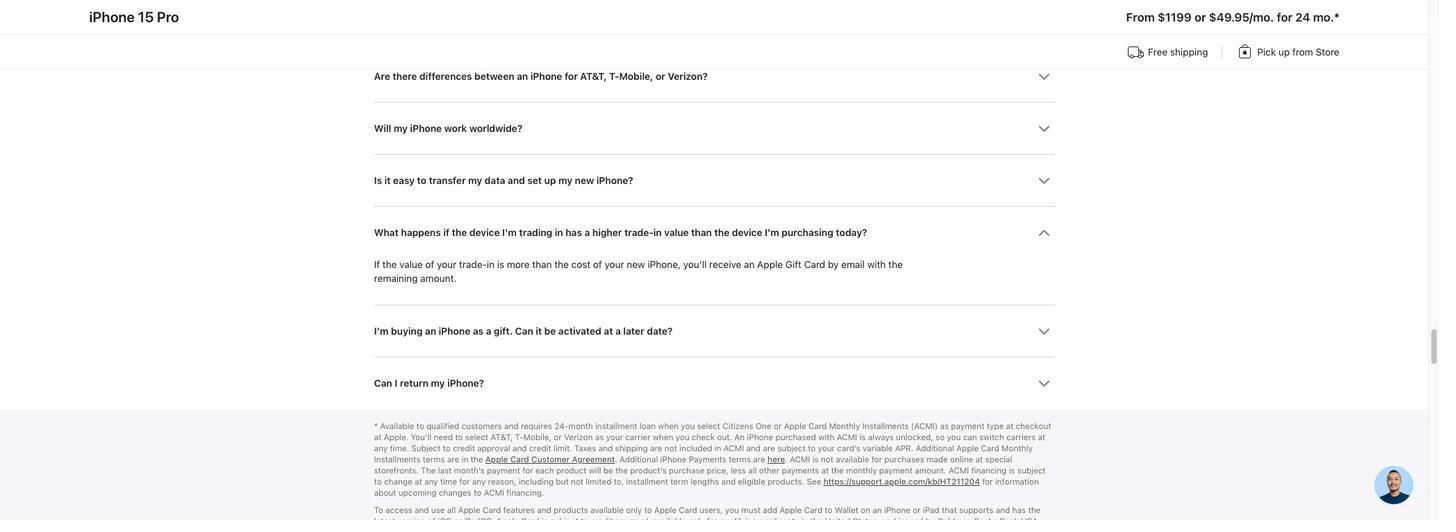 Task type: describe. For each thing, give the bounding box(es) containing it.
at&t, inside * available to qualified customers and requires 24-month installment loan when you select citizens one or apple card monthly installments (acmi) as payment type at checkout at apple. you'll need to select at&t, t-mobile, or verizon as your carrier when you check out. an iphone purchased with acmi is always unlocked, so you can switch carriers at any time. subject to credit approval and credit limit. taxes and shipping are not included in acmi and are subject to your card's variable apr. additional apple card monthly installments terms are in the
[[491, 433, 513, 442]]

card left users,
[[679, 506, 698, 516]]

chevrondown image for a
[[1039, 326, 1050, 337]]

financing.
[[507, 488, 544, 498]]

or right ios
[[454, 517, 462, 520]]

apple down can
[[957, 444, 979, 454]]

work
[[444, 123, 467, 134]]

iphone? inside dropdown button
[[597, 175, 634, 186]]

1 vertical spatial when
[[653, 433, 674, 442]]

one
[[756, 422, 772, 431]]

value inside if the value of your trade-in is more than the cost of your new iphone, you'll receive an apple gift card by email with the remaining amount.
[[400, 259, 423, 270]]

has inside to access and use all apple card features and products available only to apple card users, you must add apple card to wallet on an iphone or ipad that supports and has the latest version of ios or ipados. apple card is subject to credit approval, available only for qualifying applicants in the united states, and issued by goldman sachs bank usa
[[1013, 506, 1026, 516]]

with inside if the value of your trade-in is more than the cost of your new iphone, you'll receive an apple gift card by email with the remaining amount.
[[868, 259, 886, 270]]

in up iphone,
[[654, 227, 662, 238]]

my right "set"
[[559, 175, 573, 186]]

card inside if the value of your trade-in is more than the cost of your new iphone, you'll receive an apple gift card by email with the remaining amount.
[[804, 259, 826, 270]]

cost
[[572, 259, 591, 270]]

your down if
[[437, 259, 457, 270]]

at up financing
[[976, 455, 983, 465]]

product's
[[630, 466, 667, 476]]

0 horizontal spatial monthly
[[829, 422, 861, 431]]

my inside "dropdown button"
[[431, 378, 445, 389]]

higher
[[593, 227, 622, 238]]

by inside if the value of your trade-in is more than the cost of your new iphone, you'll receive an apple gift card by email with the remaining amount.
[[828, 259, 839, 270]]

chevrondown image for are there differences between an iphone for at&t, t-mobile, or verizon?
[[1039, 71, 1050, 83]]

at right payments
[[822, 466, 829, 476]]

email
[[842, 259, 865, 270]]

issued
[[899, 517, 924, 520]]

apple down features
[[497, 517, 519, 520]]

chevrondown image for iphone?
[[1039, 175, 1050, 187]]

to up approval,
[[645, 506, 652, 516]]

online
[[951, 455, 974, 465]]

amount. inside . acmi is not available for purchases made online at special storefronts. the last month's payment for each product will be the product's purchase price, less all other payments at the monthly payment amount. acmi financing is subject to change at any time for any reason, including but not limited to, installment term lengths and eligible products. see
[[915, 466, 947, 476]]

* available to qualified customers and requires 24-month installment loan when you select citizens one or apple card monthly installments (acmi) as payment type at checkout at apple. you'll need to select at&t, t-mobile, or verizon as your carrier when you check out. an iphone purchased with acmi is always unlocked, so you can switch carriers at any time. subject to credit approval and credit limit. taxes and shipping are not included in acmi and are subject to your card's variable apr. additional apple card monthly installments terms are in the
[[374, 422, 1052, 465]]

iphone 15 pro
[[89, 8, 179, 26]]

in right trading
[[555, 227, 563, 238]]

are down carrier
[[650, 444, 663, 454]]

with inside * available to qualified customers and requires 24-month installment loan when you select citizens one or apple card monthly installments (acmi) as payment type at checkout at apple. you'll need to select at&t, t-mobile, or verizon as your carrier when you check out. an iphone purchased with acmi is always unlocked, so you can switch carriers at any time. subject to credit approval and credit limit. taxes and shipping are not included in acmi and are subject to your card's variable apr. additional apple card monthly installments terms are in the
[[819, 433, 835, 442]]

2 horizontal spatial not
[[821, 455, 834, 465]]

wallet
[[835, 506, 859, 516]]

for inside for information about upcoming changes to acmi financing.
[[983, 477, 993, 487]]

store
[[1316, 47, 1340, 58]]

subject inside to access and use all apple card features and products available only to apple card users, you must add apple card to wallet on an iphone or ipad that supports and has the latest version of ios or ipados. apple card is subject to credit approval, available only for qualifying applicants in the united states, and issued by goldman sachs bank usa
[[550, 517, 579, 520]]

apple up applicants
[[780, 506, 802, 516]]

you inside to access and use all apple card features and products available only to apple card users, you must add apple card to wallet on an iphone or ipad that supports and has the latest version of ios or ipados. apple card is subject to credit approval, available only for qualifying applicants in the united states, and issued by goldman sachs bank usa
[[725, 506, 739, 516]]

purchase
[[669, 466, 705, 476]]

(acmi)
[[912, 422, 938, 431]]

iphone? inside "dropdown button"
[[447, 378, 484, 389]]

my right "will" on the left of page
[[394, 123, 408, 134]]

mo.
[[1314, 10, 1335, 24]]

agreement
[[572, 455, 615, 465]]

acmi up payments
[[790, 455, 811, 465]]

monthly
[[846, 466, 877, 476]]

0 horizontal spatial only
[[626, 506, 642, 516]]

. inside . acmi is not available for purchases made online at special storefronts. the last month's payment for each product will be the product's purchase price, less all other payments at the monthly payment amount. acmi financing is subject to change at any time for any reason, including but not limited to, installment term lengths and eligible products. see
[[785, 455, 788, 465]]

and up version
[[415, 506, 429, 516]]

are up other
[[753, 455, 766, 465]]

carrier
[[626, 433, 651, 442]]

to right need
[[455, 433, 463, 442]]

and right approval
[[513, 444, 527, 454]]

iphone left work at top left
[[410, 123, 442, 134]]

list item inside iphone 15 pro main content
[[374, 206, 1055, 305]]

be inside i'm buying an iphone as a gift. can it be activated at a later date? dropdown button
[[545, 326, 556, 337]]

a inside 'dropdown button'
[[585, 227, 590, 238]]

is inside * available to qualified customers and requires 24-month installment loan when you select citizens one or apple card monthly installments (acmi) as payment type at checkout at apple. you'll need to select at&t, t-mobile, or verizon as your carrier when you check out. an iphone purchased with acmi is always unlocked, so you can switch carriers at any time. subject to credit approval and credit limit. taxes and shipping are not included in acmi and are subject to your card's variable apr. additional apple card monthly installments terms are in the
[[860, 433, 866, 442]]

you up check
[[681, 422, 695, 431]]

at inside dropdown button
[[604, 326, 613, 337]]

card down see
[[804, 506, 823, 516]]

loan
[[640, 422, 656, 431]]

pick up from store
[[1258, 47, 1340, 58]]

1 horizontal spatial available
[[653, 517, 687, 520]]

are there differences between an iphone for at&t, t-mobile, or verizon? button
[[374, 51, 1055, 102]]

card up purchased
[[809, 422, 827, 431]]

any inside * available to qualified customers and requires 24-month installment loan when you select citizens one or apple card monthly installments (acmi) as payment type at checkout at apple. you'll need to select at&t, t-mobile, or verizon as your carrier when you check out. an iphone purchased with acmi is always unlocked, so you can switch carriers at any time. subject to credit approval and credit limit. taxes and shipping are not included in acmi and are subject to your card's variable apr. additional apple card monthly installments terms are in the
[[374, 444, 388, 454]]

payment inside * available to qualified customers and requires 24-month installment loan when you select citizens one or apple card monthly installments (acmi) as payment type at checkout at apple. you'll need to select at&t, t-mobile, or verizon as your carrier when you check out. an iphone purchased with acmi is always unlocked, so you can switch carriers at any time. subject to credit approval and credit limit. taxes and shipping are not included in acmi and are subject to your card's variable apr. additional apple card monthly installments terms are in the
[[952, 422, 985, 431]]

and right features
[[537, 506, 552, 516]]

united
[[825, 517, 851, 520]]

including
[[519, 477, 554, 487]]

to inside dropdown button
[[417, 175, 427, 186]]

goldman
[[938, 517, 972, 520]]

1 vertical spatial only
[[689, 517, 705, 520]]

1 horizontal spatial any
[[425, 477, 438, 487]]

there
[[393, 71, 417, 82]]

here link
[[768, 455, 785, 465]]

payments
[[782, 466, 820, 476]]

list containing free shipping
[[89, 42, 1340, 66]]

2 horizontal spatial any
[[472, 477, 486, 487]]

or up issued
[[913, 506, 921, 516]]

at down 'checkout'
[[1038, 433, 1046, 442]]

gift.
[[494, 326, 513, 337]]

my left data
[[468, 175, 482, 186]]

purchasing
[[782, 227, 834, 238]]

trading
[[519, 227, 553, 238]]

reason,
[[488, 477, 517, 487]]

is inside if the value of your trade-in is more than the cost of your new iphone, you'll receive an apple gift card by email with the remaining amount.
[[497, 259, 505, 270]]

. acmi is not available for purchases made online at special storefronts. the last month's payment for each product will be the product's purchase price, less all other payments at the monthly payment amount. acmi financing is subject to change at any time for any reason, including but not limited to, installment term lengths and eligible products. see
[[374, 455, 1046, 487]]

and up agreement at the bottom of the page
[[599, 444, 613, 454]]

change
[[384, 477, 413, 487]]

the
[[421, 466, 436, 476]]

set
[[528, 175, 542, 186]]

acmi inside for information about upcoming changes to acmi financing.
[[484, 488, 504, 498]]

iphone 15 pro link
[[89, 8, 179, 26]]

are there differences between an iphone for at&t, t-mobile, or verizon?
[[374, 71, 708, 82]]

1 vertical spatial installments
[[374, 455, 421, 465]]

2 vertical spatial as
[[595, 433, 604, 442]]

from
[[1293, 47, 1314, 58]]

in down out.
[[715, 444, 722, 454]]

your left card's
[[818, 444, 835, 454]]

of down happens
[[425, 259, 434, 270]]

2 vertical spatial not
[[571, 477, 584, 487]]

card up including
[[511, 455, 529, 465]]

later
[[624, 326, 645, 337]]

unlocked,
[[896, 433, 934, 442]]

apple card customer agreement . additional iphone payments terms are here
[[486, 455, 785, 465]]

access
[[386, 506, 413, 516]]

at left apple. at left bottom
[[374, 433, 382, 442]]

iphone up purchase
[[661, 455, 687, 465]]

features
[[503, 506, 535, 516]]

$49.95
[[1210, 10, 1250, 24]]

to up united
[[825, 506, 833, 516]]

to down products
[[581, 517, 589, 520]]

time.
[[390, 444, 409, 454]]

2 horizontal spatial a
[[616, 326, 621, 337]]

to down need
[[443, 444, 451, 454]]

be inside . acmi is not available for purchases made online at special storefronts. the last month's payment for each product will be the product's purchase price, less all other payments at the monthly payment amount. acmi financing is subject to change at any time for any reason, including but not limited to, installment term lengths and eligible products. see
[[604, 466, 613, 476]]

footnotes list
[[374, 421, 1055, 520]]

bank
[[1000, 517, 1019, 520]]

and up bank
[[996, 506, 1011, 516]]

products
[[554, 506, 588, 516]]

is up the information
[[1009, 466, 1016, 476]]

are up here
[[763, 444, 775, 454]]

i
[[395, 378, 398, 389]]

will
[[374, 123, 391, 134]]

1 vertical spatial select
[[465, 433, 489, 442]]

add
[[763, 506, 778, 516]]

new inside if the value of your trade-in is more than the cost of your new iphone, you'll receive an apple gift card by email with the remaining amount.
[[627, 259, 645, 270]]

1 horizontal spatial select
[[697, 422, 721, 431]]

2 terms from the left
[[729, 455, 751, 465]]

changes
[[439, 488, 472, 498]]

* inside iphone 15 pro main content
[[1335, 10, 1340, 24]]

you'll
[[684, 259, 707, 270]]

has inside 'dropdown button'
[[566, 227, 582, 238]]

made
[[927, 455, 948, 465]]

2 horizontal spatial as
[[940, 422, 949, 431]]

month's
[[454, 466, 485, 476]]

customers
[[462, 422, 502, 431]]

on
[[861, 506, 871, 516]]

24-
[[555, 422, 569, 431]]

or right one on the bottom
[[774, 422, 782, 431]]

apple inside if the value of your trade-in is more than the cost of your new iphone, you'll receive an apple gift card by email with the remaining amount.
[[757, 259, 783, 270]]

limit.
[[554, 444, 572, 454]]

information
[[996, 477, 1039, 487]]

i'm buying an iphone as a gift. can it be activated at a later date?
[[374, 326, 673, 337]]

0 horizontal spatial credit
[[453, 444, 475, 454]]

1 horizontal spatial installments
[[863, 422, 909, 431]]

1 horizontal spatial credit
[[529, 444, 552, 454]]

citizens
[[723, 422, 754, 431]]

an inside dropdown button
[[517, 71, 528, 82]]

carriers
[[1007, 433, 1036, 442]]

installment inside * available to qualified customers and requires 24-month installment loan when you select citizens one or apple card monthly installments (acmi) as payment type at checkout at apple. you'll need to select at&t, t-mobile, or verizon as your carrier when you check out. an iphone purchased with acmi is always unlocked, so you can switch carriers at any time. subject to credit approval and credit limit. taxes and shipping are not included in acmi and are subject to your card's variable apr. additional apple card monthly installments terms are in the
[[595, 422, 638, 431]]

card's
[[838, 444, 861, 454]]

will
[[589, 466, 601, 476]]

see
[[807, 477, 822, 487]]

value inside 'dropdown button'
[[664, 227, 689, 238]]

card down switch
[[981, 444, 1000, 454]]

1 vertical spatial additional
[[620, 455, 658, 465]]

can i return my iphone?
[[374, 378, 484, 389]]

what happens if the device i'm trading in has a higher trade-in value than the device i'm purchasing today? button
[[374, 207, 1055, 259]]

i'm
[[374, 326, 389, 337]]

verizon?
[[668, 71, 708, 82]]

list containing are there differences between an iphone for at&t, t-mobile, or verizon?
[[374, 0, 1055, 409]]

an inside dropdown button
[[425, 326, 436, 337]]

and left "requires"
[[505, 422, 519, 431]]

card up ipados.
[[483, 506, 501, 516]]

acmi down online
[[949, 466, 969, 476]]

24
[[1296, 10, 1311, 24]]

taxes
[[575, 444, 596, 454]]

qualified
[[427, 422, 460, 431]]

more
[[507, 259, 530, 270]]

is inside to access and use all apple card features and products available only to apple card users, you must add apple card to wallet on an iphone or ipad that supports and has the latest version of ios or ipados. apple card is subject to credit approval, available only for qualifying applicants in the united states, and issued by goldman sachs bank usa
[[542, 517, 548, 520]]

for inside to access and use all apple card features and products available only to apple card users, you must add apple card to wallet on an iphone or ipad that supports and has the latest version of ios or ipados. apple card is subject to credit approval, available only for qualifying applicants in the united states, and issued by goldman sachs bank usa
[[707, 517, 718, 520]]

from
[[1127, 10, 1155, 24]]

all inside . acmi is not available for purchases made online at special storefronts. the last month's payment for each product will be the product's purchase price, less all other payments at the monthly payment amount. acmi financing is subject to change at any time for any reason, including but not limited to, installment term lengths and eligible products. see
[[749, 466, 757, 476]]

free shipping
[[1148, 47, 1209, 58]]

amount. inside if the value of your trade-in is more than the cost of your new iphone, you'll receive an apple gift card by email with the remaining amount.
[[420, 273, 457, 284]]

pick
[[1258, 47, 1277, 58]]

ios
[[438, 517, 451, 520]]

of inside to access and use all apple card features and products available only to apple card users, you must add apple card to wallet on an iphone or ipad that supports and has the latest version of ios or ipados. apple card is subject to credit approval, available only for qualifying applicants in the united states, and issued by goldman sachs bank usa
[[428, 517, 436, 520]]

use
[[431, 506, 445, 516]]

chevrondown image inside can i return my iphone? "dropdown button"
[[1039, 378, 1050, 390]]

to up the you'll
[[417, 422, 424, 431]]



Task type: locate. For each thing, give the bounding box(es) containing it.
chevrondown image for in
[[1039, 227, 1050, 239]]

not left included in the left bottom of the page
[[665, 444, 677, 454]]

mobile, inside are there differences between an iphone for at&t, t-mobile, or verizon? dropdown button
[[619, 71, 654, 82]]

not
[[665, 444, 677, 454], [821, 455, 834, 465], [571, 477, 584, 487]]

you right so
[[947, 433, 961, 442]]

t- inside * available to qualified customers and requires 24-month installment loan when you select citizens one or apple card monthly installments (acmi) as payment type at checkout at apple. you'll need to select at&t, t-mobile, or verizon as your carrier when you check out. an iphone purchased with acmi is always unlocked, so you can switch carriers at any time. subject to credit approval and credit limit. taxes and shipping are not included in acmi and are subject to your card's variable apr. additional apple card monthly installments terms are in the
[[515, 433, 524, 442]]

about
[[374, 488, 396, 498]]

of right cost at the left
[[593, 259, 602, 270]]

1 horizontal spatial as
[[595, 433, 604, 442]]

here
[[768, 455, 785, 465]]

chevrondown image
[[1039, 175, 1050, 187], [1039, 227, 1050, 239], [1039, 326, 1050, 337], [1039, 378, 1050, 390]]

if
[[374, 259, 380, 270]]

0 vertical spatial monthly
[[829, 422, 861, 431]]

all inside to access and use all apple card features and products available only to apple card users, you must add apple card to wallet on an iphone or ipad that supports and has the latest version of ios or ipados. apple card is subject to credit approval, available only for qualifying applicants in the united states, and issued by goldman sachs bank usa
[[447, 506, 456, 516]]

0 horizontal spatial amount.
[[420, 273, 457, 284]]

0 vertical spatial up
[[1279, 47, 1290, 58]]

your down what happens if the device i'm trading in has a higher trade-in value than the device i'm purchasing today?
[[605, 259, 624, 270]]

will my iphone work worldwide? button
[[374, 103, 1055, 154]]

at up the upcoming
[[415, 477, 422, 487]]

type
[[987, 422, 1004, 431]]

for
[[1277, 10, 1293, 24], [565, 71, 578, 82], [872, 455, 883, 465], [523, 466, 533, 476], [459, 477, 470, 487], [983, 477, 993, 487], [707, 517, 718, 520]]

value
[[664, 227, 689, 238], [400, 259, 423, 270]]

in inside to access and use all apple card features and products available only to apple card users, you must add apple card to wallet on an iphone or ipad that supports and has the latest version of ios or ipados. apple card is subject to credit approval, available only for qualifying applicants in the united states, and issued by goldman sachs bank usa
[[802, 517, 808, 520]]

* left available
[[374, 422, 378, 431]]

be
[[545, 326, 556, 337], [604, 466, 613, 476]]

1 horizontal spatial t-
[[609, 71, 619, 82]]

installments up always
[[863, 422, 909, 431]]

mobile,
[[619, 71, 654, 82], [524, 433, 552, 442]]

iphone inside dropdown button
[[531, 71, 562, 82]]

1 horizontal spatial with
[[868, 259, 886, 270]]

switch
[[980, 433, 1005, 442]]

and down less
[[722, 477, 736, 487]]

2 horizontal spatial subject
[[1018, 466, 1046, 476]]

is left more
[[497, 259, 505, 270]]

t- inside dropdown button
[[609, 71, 619, 82]]

shipping up apple card customer agreement . additional iphone payments terms are here
[[615, 444, 648, 454]]

can right gift.
[[515, 326, 533, 337]]

1 i'm from the left
[[502, 227, 517, 238]]

1 horizontal spatial amount.
[[915, 466, 947, 476]]

iphone? up customers
[[447, 378, 484, 389]]

only up approval,
[[626, 506, 642, 516]]

2 vertical spatial subject
[[550, 517, 579, 520]]

1 horizontal spatial all
[[749, 466, 757, 476]]

easy
[[393, 175, 415, 186]]

an
[[517, 71, 528, 82], [744, 259, 755, 270], [425, 326, 436, 337], [873, 506, 882, 516]]

0 horizontal spatial it
[[385, 175, 391, 186]]

chevrondown image inside are there differences between an iphone for at&t, t-mobile, or verizon? dropdown button
[[1039, 71, 1050, 83]]

0 horizontal spatial *
[[374, 422, 378, 431]]

or inside dropdown button
[[656, 71, 666, 82]]

special
[[986, 455, 1013, 465]]

to right the easy on the left top
[[417, 175, 427, 186]]

variable
[[863, 444, 893, 454]]

iphone? up what happens if the device i'm trading in has a higher trade-in value than the device i'm purchasing today?
[[597, 175, 634, 186]]

what happens if the device i'm trading in has a higher trade-in value than the device i'm purchasing today?
[[374, 227, 867, 238]]

for information about upcoming changes to acmi financing.
[[374, 477, 1039, 498]]

1 horizontal spatial has
[[1013, 506, 1026, 516]]

2 chevrondown image from the top
[[1039, 227, 1050, 239]]

in up month's at the bottom left of the page
[[462, 455, 469, 465]]

1 horizontal spatial iphone?
[[597, 175, 634, 186]]

when down loan
[[653, 433, 674, 442]]

subject down purchased
[[778, 444, 806, 454]]

to inside for information about upcoming changes to acmi financing.
[[474, 488, 482, 498]]

states,
[[853, 517, 880, 520]]

qualifying
[[720, 517, 758, 520]]

return
[[400, 378, 429, 389]]

as inside i'm buying an iphone as a gift. can it be activated at a later date? dropdown button
[[473, 326, 484, 337]]

0 horizontal spatial a
[[486, 326, 492, 337]]

1 horizontal spatial i'm
[[765, 227, 780, 238]]

available
[[380, 422, 414, 431]]

available up approval,
[[591, 506, 624, 516]]

0 horizontal spatial all
[[447, 506, 456, 516]]

and inside dropdown button
[[508, 175, 525, 186]]

is up payments
[[813, 455, 819, 465]]

so
[[936, 433, 945, 442]]

can inside dropdown button
[[515, 326, 533, 337]]

installment up carrier
[[595, 422, 638, 431]]

2 vertical spatial available
[[653, 517, 687, 520]]

payment up can
[[952, 422, 985, 431]]

0 vertical spatial it
[[385, 175, 391, 186]]

1 horizontal spatial can
[[515, 326, 533, 337]]

1 vertical spatial installment
[[626, 477, 668, 487]]

2 . from the left
[[785, 455, 788, 465]]

acmi down an
[[724, 444, 744, 454]]

0 horizontal spatial installments
[[374, 455, 421, 465]]

in
[[555, 227, 563, 238], [654, 227, 662, 238], [487, 259, 495, 270], [715, 444, 722, 454], [462, 455, 469, 465], [802, 517, 808, 520]]

select down customers
[[465, 433, 489, 442]]

is
[[374, 175, 382, 186]]

1 vertical spatial new
[[627, 259, 645, 270]]

1 vertical spatial available
[[591, 506, 624, 516]]

1 vertical spatial not
[[821, 455, 834, 465]]

in left more
[[487, 259, 495, 270]]

card
[[804, 259, 826, 270], [809, 422, 827, 431], [981, 444, 1000, 454], [511, 455, 529, 465], [483, 506, 501, 516], [679, 506, 698, 516], [804, 506, 823, 516], [521, 517, 540, 520]]

my right return
[[431, 378, 445, 389]]

1 chevrondown image from the top
[[1039, 71, 1050, 83]]

1 vertical spatial shipping
[[615, 444, 648, 454]]

1 chevrondown image from the top
[[1039, 175, 1050, 187]]

installments
[[863, 422, 909, 431], [374, 455, 421, 465]]

acmi
[[837, 433, 858, 442], [724, 444, 744, 454], [790, 455, 811, 465], [949, 466, 969, 476], [484, 488, 504, 498]]

an right receive
[[744, 259, 755, 270]]

monthly up card's
[[829, 422, 861, 431]]

trade- inside if the value of your trade-in is more than the cost of your new iphone, you'll receive an apple gift card by email with the remaining amount.
[[459, 259, 487, 270]]

be right will
[[604, 466, 613, 476]]

2 horizontal spatial available
[[836, 455, 870, 465]]

2 horizontal spatial credit
[[591, 517, 613, 520]]

to down purchased
[[808, 444, 816, 454]]

available inside . acmi is not available for purchases made online at special storefronts. the last month's payment for each product will be the product's purchase price, less all other payments at the monthly payment amount. acmi financing is subject to change at any time for any reason, including but not limited to, installment term lengths and eligible products. see
[[836, 455, 870, 465]]

to up about
[[374, 477, 382, 487]]

0 vertical spatial shipping
[[1171, 47, 1209, 58]]

amount. right remaining
[[420, 273, 457, 284]]

your
[[437, 259, 457, 270], [605, 259, 624, 270], [606, 433, 623, 442], [818, 444, 835, 454]]

you'll
[[411, 433, 432, 442]]

card right gift
[[804, 259, 826, 270]]

ipados.
[[464, 517, 494, 520]]

1 vertical spatial be
[[604, 466, 613, 476]]

1 vertical spatial with
[[819, 433, 835, 442]]

acmi down reason, at the left bottom
[[484, 488, 504, 498]]

1 horizontal spatial not
[[665, 444, 677, 454]]

0 horizontal spatial at&t,
[[491, 433, 513, 442]]

are up the last
[[447, 455, 460, 465]]

an inside to access and use all apple card features and products available only to apple card users, you must add apple card to wallet on an iphone or ipad that supports and has the latest version of ios or ipados. apple card is subject to credit approval, available only for qualifying applicants in the united states, and issued by goldman sachs bank usa
[[873, 506, 882, 516]]

additional up "product's"
[[620, 455, 658, 465]]

available right approval,
[[653, 517, 687, 520]]

has up cost at the left
[[566, 227, 582, 238]]

shipping
[[1171, 47, 1209, 58], [615, 444, 648, 454]]

0 horizontal spatial has
[[566, 227, 582, 238]]

list
[[374, 0, 1055, 409], [89, 42, 1340, 66]]

trade- inside 'dropdown button'
[[625, 227, 654, 238]]

chevrondown image inside the will my iphone work worldwide? dropdown button
[[1039, 123, 1050, 135]]

terms inside * available to qualified customers and requires 24-month installment loan when you select citizens one or apple card monthly installments (acmi) as payment type at checkout at apple. you'll need to select at&t, t-mobile, or verizon as your carrier when you check out. an iphone purchased with acmi is always unlocked, so you can switch carriers at any time. subject to credit approval and credit limit. taxes and shipping are not included in acmi and are subject to your card's variable apr. additional apple card monthly installments terms are in the
[[423, 455, 445, 465]]

new inside dropdown button
[[575, 175, 594, 186]]

0 horizontal spatial device
[[470, 227, 500, 238]]

at&t, inside dropdown button
[[580, 71, 607, 82]]

0 horizontal spatial subject
[[550, 517, 579, 520]]

it
[[385, 175, 391, 186], [536, 326, 542, 337]]

iphone down one on the bottom
[[747, 433, 774, 442]]

any down month's at the bottom left of the page
[[472, 477, 486, 487]]

0 vertical spatial mobile,
[[619, 71, 654, 82]]

it inside is it easy to transfer my data and set up my new iphone? dropdown button
[[385, 175, 391, 186]]

for inside are there differences between an iphone for at&t, t-mobile, or verizon? dropdown button
[[565, 71, 578, 82]]

subject inside * available to qualified customers and requires 24-month installment loan when you select citizens one or apple card monthly installments (acmi) as payment type at checkout at apple. you'll need to select at&t, t-mobile, or verizon as your carrier when you check out. an iphone purchased with acmi is always unlocked, so you can switch carriers at any time. subject to credit approval and credit limit. taxes and shipping are not included in acmi and are subject to your card's variable apr. additional apple card monthly installments terms are in the
[[778, 444, 806, 454]]

. up to,
[[615, 455, 618, 465]]

additional inside * available to qualified customers and requires 24-month installment loan when you select citizens one or apple card monthly installments (acmi) as payment type at checkout at apple. you'll need to select at&t, t-mobile, or verizon as your carrier when you check out. an iphone purchased with acmi is always unlocked, so you can switch carriers at any time. subject to credit approval and credit limit. taxes and shipping are not included in acmi and are subject to your card's variable apr. additional apple card monthly installments terms are in the
[[916, 444, 955, 454]]

and left issued
[[882, 517, 897, 520]]

i'm left purchasing
[[765, 227, 780, 238]]

1 horizontal spatial a
[[585, 227, 590, 238]]

your left carrier
[[606, 433, 623, 442]]

it inside i'm buying an iphone as a gift. can it be activated at a later date? dropdown button
[[536, 326, 542, 337]]

iphone 15 pro main content
[[0, 0, 1429, 505]]

to inside . acmi is not available for purchases made online at special storefronts. the last month's payment for each product will be the product's purchase price, less all other payments at the monthly payment amount. acmi financing is subject to change at any time for any reason, including but not limited to, installment term lengths and eligible products. see
[[374, 477, 382, 487]]

1 horizontal spatial terms
[[729, 455, 751, 465]]

iphone up issued
[[885, 506, 911, 516]]

purchased
[[776, 433, 816, 442]]

trade-
[[625, 227, 654, 238], [459, 259, 487, 270]]

up inside is it easy to transfer my data and set up my new iphone? dropdown button
[[544, 175, 556, 186]]

gift
[[786, 259, 802, 270]]

chevrondown image inside is it easy to transfer my data and set up my new iphone? dropdown button
[[1039, 175, 1050, 187]]

chevrondown image for will my iphone work worldwide?
[[1039, 123, 1050, 135]]

approval,
[[616, 517, 651, 520]]

0 horizontal spatial up
[[544, 175, 556, 186]]

is down "financing." on the left of page
[[542, 517, 548, 520]]

apple up ipados.
[[458, 506, 480, 516]]

out.
[[717, 433, 732, 442]]

be left "activated"
[[545, 326, 556, 337]]

device
[[470, 227, 500, 238], [732, 227, 763, 238]]

differences
[[420, 71, 472, 82]]

an right 'on'
[[873, 506, 882, 516]]

1 vertical spatial can
[[374, 378, 392, 389]]

2 chevrondown image from the top
[[1039, 123, 1050, 135]]

as up so
[[940, 422, 949, 431]]

a left later
[[616, 326, 621, 337]]

at right type
[[1007, 422, 1014, 431]]

than up you'll
[[691, 227, 712, 238]]

0 vertical spatial trade-
[[625, 227, 654, 238]]

.
[[615, 455, 618, 465], [785, 455, 788, 465]]

0 vertical spatial installments
[[863, 422, 909, 431]]

1 vertical spatial by
[[926, 517, 935, 520]]

you
[[681, 422, 695, 431], [676, 433, 690, 442], [947, 433, 961, 442], [725, 506, 739, 516]]

0 vertical spatial when
[[658, 422, 679, 431]]

not inside * available to qualified customers and requires 24-month installment loan when you select citizens one or apple card monthly installments (acmi) as payment type at checkout at apple. you'll need to select at&t, t-mobile, or verizon as your carrier when you check out. an iphone purchased with acmi is always unlocked, so you can switch carriers at any time. subject to credit approval and credit limit. taxes and shipping are not included in acmi and are subject to your card's variable apr. additional apple card monthly installments terms are in the
[[665, 444, 677, 454]]

1 horizontal spatial up
[[1279, 47, 1290, 58]]

2 i'm from the left
[[765, 227, 780, 238]]

that
[[942, 506, 957, 516]]

it right is
[[385, 175, 391, 186]]

or down 24-
[[554, 433, 562, 442]]

chevrondown image inside what happens if the device i'm trading in has a higher trade-in value than the device i'm purchasing today? 'dropdown button'
[[1039, 227, 1050, 239]]

credit inside to access and use all apple card features and products available only to apple card users, you must add apple card to wallet on an iphone or ipad that supports and has the latest version of ios or ipados. apple card is subject to credit approval, available only for qualifying applicants in the united states, and issued by goldman sachs bank usa
[[591, 517, 613, 520]]

or left verizon?
[[656, 71, 666, 82]]

and
[[508, 175, 525, 186], [505, 422, 519, 431], [513, 444, 527, 454], [599, 444, 613, 454], [747, 444, 761, 454], [722, 477, 736, 487], [415, 506, 429, 516], [537, 506, 552, 516], [996, 506, 1011, 516], [882, 517, 897, 520]]

chevrondown image inside i'm buying an iphone as a gift. can it be activated at a later date? dropdown button
[[1039, 326, 1050, 337]]

1 vertical spatial it
[[536, 326, 542, 337]]

time
[[440, 477, 457, 487]]

today?
[[836, 227, 867, 238]]

in inside if the value of your trade-in is more than the cost of your new iphone, you'll receive an apple gift card by email with the remaining amount.
[[487, 259, 495, 270]]

shipping inside * available to qualified customers and requires 24-month installment loan when you select citizens one or apple card monthly installments (acmi) as payment type at checkout at apple. you'll need to select at&t, t-mobile, or verizon as your carrier when you check out. an iphone purchased with acmi is always unlocked, so you can switch carriers at any time. subject to credit approval and credit limit. taxes and shipping are not included in acmi and are subject to your card's variable apr. additional apple card monthly installments terms are in the
[[615, 444, 648, 454]]

to access and use all apple card features and products available only to apple card users, you must add apple card to wallet on an iphone or ipad that supports and has the latest version of ios or ipados. apple card is subject to credit approval, available only for qualifying applicants in the united states, and issued by goldman sachs bank usa
[[374, 506, 1041, 520]]

any down the in the bottom left of the page
[[425, 477, 438, 487]]

0 horizontal spatial as
[[473, 326, 484, 337]]

4 chevrondown image from the top
[[1039, 378, 1050, 390]]

a
[[585, 227, 590, 238], [486, 326, 492, 337], [616, 326, 621, 337]]

other
[[759, 466, 780, 476]]

less
[[731, 466, 746, 476]]

the inside * available to qualified customers and requires 24-month installment loan when you select citizens one or apple card monthly installments (acmi) as payment type at checkout at apple. you'll need to select at&t, t-mobile, or verizon as your carrier when you check out. an iphone purchased with acmi is always unlocked, so you can switch carriers at any time. subject to credit approval and credit limit. taxes and shipping are not included in acmi and are subject to your card's variable apr. additional apple card monthly installments terms are in the
[[471, 455, 483, 465]]

* inside * available to qualified customers and requires 24-month installment loan when you select citizens one or apple card monthly installments (acmi) as payment type at checkout at apple. you'll need to select at&t, t-mobile, or verizon as your carrier when you check out. an iphone purchased with acmi is always unlocked, so you can switch carriers at any time. subject to credit approval and credit limit. taxes and shipping are not included in acmi and are subject to your card's variable apr. additional apple card monthly installments terms are in the
[[374, 422, 378, 431]]

what
[[374, 227, 399, 238]]

1 horizontal spatial additional
[[916, 444, 955, 454]]

1 vertical spatial amount.
[[915, 466, 947, 476]]

0 vertical spatial iphone?
[[597, 175, 634, 186]]

to
[[374, 506, 383, 516]]

when right loan
[[658, 422, 679, 431]]

apr.
[[895, 444, 914, 454]]

it right gift.
[[536, 326, 542, 337]]

as up "taxes"
[[595, 433, 604, 442]]

credit left approval,
[[591, 517, 613, 520]]

1 vertical spatial chevrondown image
[[1039, 123, 1050, 135]]

1 . from the left
[[615, 455, 618, 465]]

by inside to access and use all apple card features and products available only to apple card users, you must add apple card to wallet on an iphone or ipad that supports and has the latest version of ios or ipados. apple card is subject to credit approval, available only for qualifying applicants in the united states, and issued by goldman sachs bank usa
[[926, 517, 935, 520]]

apple.
[[384, 433, 409, 442]]

each
[[536, 466, 554, 476]]

apple down approval
[[486, 455, 508, 465]]

a left gift.
[[486, 326, 492, 337]]

$1199
[[1158, 10, 1192, 24]]

and down one on the bottom
[[747, 444, 761, 454]]

0 vertical spatial available
[[836, 455, 870, 465]]

1 vertical spatial value
[[400, 259, 423, 270]]

or right the $1199
[[1195, 10, 1207, 24]]

than inside if the value of your trade-in is more than the cost of your new iphone, you'll receive an apple gift card by email with the remaining amount.
[[532, 259, 552, 270]]

an inside if the value of your trade-in is more than the cost of your new iphone, you'll receive an apple gift card by email with the remaining amount.
[[744, 259, 755, 270]]

terms up the in the bottom left of the page
[[423, 455, 445, 465]]

iphone right buying
[[439, 326, 471, 337]]

the
[[452, 227, 467, 238], [715, 227, 730, 238], [383, 259, 397, 270], [555, 259, 569, 270], [889, 259, 903, 270], [471, 455, 483, 465], [616, 466, 628, 476], [832, 466, 844, 476], [1029, 506, 1041, 516], [811, 517, 823, 520]]

3 chevrondown image from the top
[[1039, 326, 1050, 337]]

installment
[[595, 422, 638, 431], [626, 477, 668, 487]]

1 vertical spatial up
[[544, 175, 556, 186]]

0 vertical spatial installment
[[595, 422, 638, 431]]

apple up purchased
[[784, 422, 807, 431]]

installment inside . acmi is not available for purchases made online at special storefronts. the last month's payment for each product will be the product's purchase price, less all other payments at the monthly payment amount. acmi financing is subject to change at any time for any reason, including but not limited to, installment term lengths and eligible products. see
[[626, 477, 668, 487]]

than inside what happens if the device i'm trading in has a higher trade-in value than the device i'm purchasing today? 'dropdown button'
[[691, 227, 712, 238]]

purchases
[[885, 455, 925, 465]]

1 horizontal spatial *
[[1335, 10, 1340, 24]]

0 horizontal spatial t-
[[515, 433, 524, 442]]

1 device from the left
[[470, 227, 500, 238]]

iphone inside * available to qualified customers and requires 24-month installment loan when you select citizens one or apple card monthly installments (acmi) as payment type at checkout at apple. you'll need to select at&t, t-mobile, or verizon as your carrier when you check out. an iphone purchased with acmi is always unlocked, so you can switch carriers at any time. subject to credit approval and credit limit. taxes and shipping are not included in acmi and are subject to your card's variable apr. additional apple card monthly installments terms are in the
[[747, 433, 774, 442]]

0 horizontal spatial payment
[[487, 466, 520, 476]]

new
[[575, 175, 594, 186], [627, 259, 645, 270]]

0 horizontal spatial available
[[591, 506, 624, 516]]

subject
[[411, 444, 441, 454]]

additional
[[916, 444, 955, 454], [620, 455, 658, 465]]

approval
[[477, 444, 510, 454]]

receive
[[710, 259, 742, 270]]

1 horizontal spatial payment
[[880, 466, 913, 476]]

1 horizontal spatial by
[[926, 517, 935, 520]]

0 horizontal spatial shipping
[[615, 444, 648, 454]]

subject down products
[[550, 517, 579, 520]]

0 vertical spatial can
[[515, 326, 533, 337]]

0 horizontal spatial trade-
[[459, 259, 487, 270]]

you up included in the left bottom of the page
[[676, 433, 690, 442]]

has up bank
[[1013, 506, 1026, 516]]

list item containing what happens if the device i'm trading in has a higher trade-in value than the device i'm purchasing today?
[[374, 206, 1055, 305]]

apple left gift
[[757, 259, 783, 270]]

worldwide?
[[470, 123, 523, 134]]

1 vertical spatial trade-
[[459, 259, 487, 270]]

any left time.
[[374, 444, 388, 454]]

1 horizontal spatial monthly
[[1002, 444, 1033, 454]]

installment down "product's"
[[626, 477, 668, 487]]

0 vertical spatial be
[[545, 326, 556, 337]]

0 horizontal spatial terms
[[423, 455, 445, 465]]

0 vertical spatial not
[[665, 444, 677, 454]]

2 device from the left
[[732, 227, 763, 238]]

by down ipad
[[926, 517, 935, 520]]

1 vertical spatial has
[[1013, 506, 1026, 516]]

apple down term
[[655, 506, 677, 516]]

0 horizontal spatial not
[[571, 477, 584, 487]]

acmi up card's
[[837, 433, 858, 442]]

subject up the information
[[1018, 466, 1046, 476]]

1 vertical spatial than
[[532, 259, 552, 270]]

available
[[836, 455, 870, 465], [591, 506, 624, 516], [653, 517, 687, 520]]

and left "set"
[[508, 175, 525, 186]]

/mo.
[[1250, 10, 1274, 24]]

device up receive
[[732, 227, 763, 238]]

1 vertical spatial mobile,
[[524, 433, 552, 442]]

1 vertical spatial *
[[374, 422, 378, 431]]

* right 24
[[1335, 10, 1340, 24]]

with right purchased
[[819, 433, 835, 442]]

and inside . acmi is not available for purchases made online at special storefronts. the last month's payment for each product will be the product's purchase price, less all other payments at the monthly payment amount. acmi financing is subject to change at any time for any reason, including but not limited to, installment term lengths and eligible products. see
[[722, 477, 736, 487]]

transfer
[[429, 175, 466, 186]]

1 vertical spatial all
[[447, 506, 456, 516]]

need
[[434, 433, 453, 442]]

0 vertical spatial *
[[1335, 10, 1340, 24]]

1 vertical spatial as
[[940, 422, 949, 431]]

card down features
[[521, 517, 540, 520]]

1 horizontal spatial it
[[536, 326, 542, 337]]

list item
[[374, 206, 1055, 305]]

0 vertical spatial t-
[[609, 71, 619, 82]]

. up payments
[[785, 455, 788, 465]]

version
[[398, 517, 426, 520]]

payments
[[689, 455, 727, 465]]

can inside "dropdown button"
[[374, 378, 392, 389]]

installments up storefronts.
[[374, 455, 421, 465]]

latest
[[374, 517, 395, 520]]

*
[[1335, 10, 1340, 24], [374, 422, 378, 431]]

mobile, inside * available to qualified customers and requires 24-month installment loan when you select citizens one or apple card monthly installments (acmi) as payment type at checkout at apple. you'll need to select at&t, t-mobile, or verizon as your carrier when you check out. an iphone purchased with acmi is always unlocked, so you can switch carriers at any time. subject to credit approval and credit limit. taxes and shipping are not included in acmi and are subject to your card's variable apr. additional apple card monthly installments terms are in the
[[524, 433, 552, 442]]

chevrondown image
[[1039, 71, 1050, 83], [1039, 123, 1050, 135]]

1 terms from the left
[[423, 455, 445, 465]]

supports
[[960, 506, 994, 516]]

subject inside . acmi is not available for purchases made online at special storefronts. the last month's payment for each product will be the product's purchase price, less all other payments at the monthly payment amount. acmi financing is subject to change at any time for any reason, including but not limited to, installment term lengths and eligible products. see
[[1018, 466, 1046, 476]]

date?
[[647, 326, 673, 337]]

0 horizontal spatial additional
[[620, 455, 658, 465]]

https://support.apple.com/kb/ht211204 link
[[824, 477, 980, 487]]

is it easy to transfer my data and set up my new iphone? button
[[374, 155, 1055, 206]]

0 horizontal spatial .
[[615, 455, 618, 465]]

shipping inside iphone 15 pro main content
[[1171, 47, 1209, 58]]

0 vertical spatial as
[[473, 326, 484, 337]]

0 vertical spatial additional
[[916, 444, 955, 454]]

will my iphone work worldwide?
[[374, 123, 523, 134]]

0 vertical spatial subject
[[778, 444, 806, 454]]

0 vertical spatial with
[[868, 259, 886, 270]]

mobile, left verizon?
[[619, 71, 654, 82]]

an
[[735, 433, 745, 442]]

0 horizontal spatial mobile,
[[524, 433, 552, 442]]

0 horizontal spatial can
[[374, 378, 392, 389]]

1 horizontal spatial device
[[732, 227, 763, 238]]

iphone,
[[648, 259, 681, 270]]

iphone inside to access and use all apple card features and products available only to apple card users, you must add apple card to wallet on an iphone or ipad that supports and has the latest version of ios or ipados. apple card is subject to credit approval, available only for qualifying applicants in the united states, and issued by goldman sachs bank usa
[[885, 506, 911, 516]]

0 horizontal spatial any
[[374, 444, 388, 454]]



Task type: vqa. For each thing, say whether or not it's contained in the screenshot.
No
no



